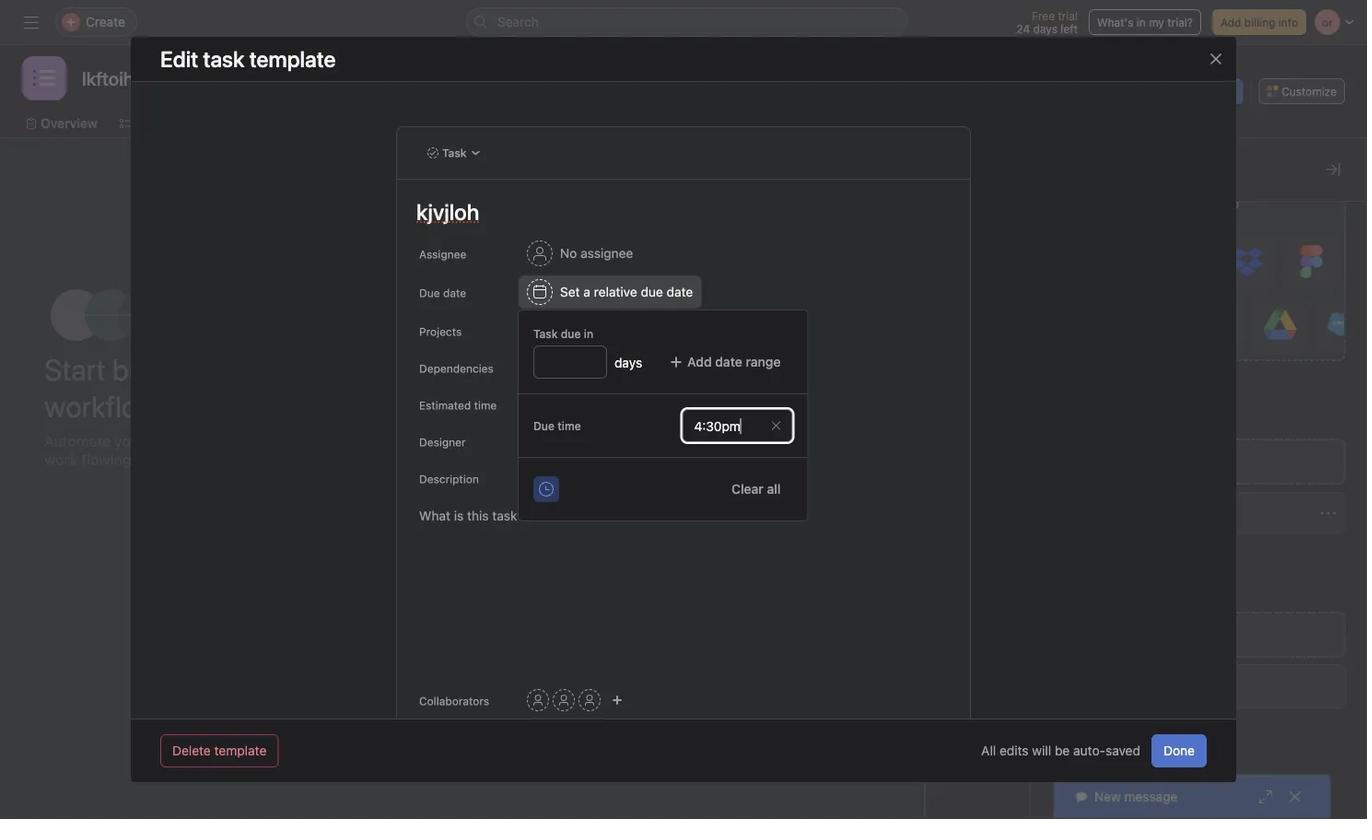 Task type: locate. For each thing, give the bounding box(es) containing it.
1 horizontal spatial days
[[1033, 22, 1058, 35]]

task due in
[[533, 327, 593, 340]]

time for estimated time
[[474, 399, 497, 412]]

1 horizontal spatial due
[[641, 284, 663, 299]]

0 horizontal spatial your
[[114, 433, 145, 450]]

1 horizontal spatial in
[[584, 327, 593, 340]]

set a relative due date
[[560, 284, 693, 299]]

1 vertical spatial your
[[114, 433, 145, 450]]

days inside free trial 24 days left
[[1033, 22, 1058, 35]]

time right estimated
[[474, 399, 497, 412]]

date for add date range
[[715, 354, 742, 369]]

2 horizontal spatial in
[[1137, 16, 1146, 29]]

1 for task
[[962, 586, 968, 599]]

calendar link
[[340, 113, 409, 134]]

due for due date
[[419, 287, 440, 299]]

to left this
[[925, 426, 936, 439]]

add down added
[[687, 354, 712, 369]]

add app button
[[1052, 173, 1346, 361]]

add left app
[[1181, 194, 1208, 211]]

when
[[828, 426, 859, 439]]

1 vertical spatial 1
[[962, 586, 968, 599]]

search
[[497, 14, 539, 29]]

add inside button
[[527, 361, 548, 374]]

time
[[474, 399, 497, 412], [558, 419, 581, 432]]

done
[[1164, 743, 1195, 758]]

manually
[[486, 386, 539, 401]]

1 horizontal spatial task
[[533, 327, 558, 340]]

2 horizontal spatial to
[[925, 426, 936, 439]]

my
[[1149, 16, 1164, 29]]

your left team's
[[114, 433, 145, 450]]

move
[[893, 426, 922, 439]]

template right delete
[[214, 743, 267, 758]]

what's
[[1097, 16, 1134, 29]]

assignee
[[419, 248, 467, 261]]

0 vertical spatial due
[[419, 287, 440, 299]]

in
[[1137, 16, 1146, 29], [584, 327, 593, 340], [165, 389, 188, 424]]

0 horizontal spatial days
[[614, 354, 642, 370]]

None text field
[[77, 62, 153, 95]]

0 horizontal spatial date
[[443, 287, 466, 299]]

tasks left move
[[862, 426, 890, 439]]

set due time image
[[539, 482, 554, 497]]

task template
[[203, 46, 336, 72]]

0 vertical spatial task
[[442, 146, 467, 159]]

2 vertical spatial in
[[165, 389, 188, 424]]

dashboard link
[[548, 113, 629, 134]]

new message
[[1094, 789, 1178, 804]]

add left billing
[[1221, 16, 1241, 29]]

template
[[955, 603, 1000, 615], [214, 743, 267, 758]]

0 horizontal spatial tasks
[[541, 307, 585, 328]]

added
[[640, 307, 693, 328]]

0 vertical spatial in
[[1137, 16, 1146, 29]]

task left projects
[[533, 327, 558, 340]]

free
[[1032, 9, 1055, 22]]

0 vertical spatial your
[[220, 352, 275, 387]]

free trial 24 days left
[[1017, 9, 1078, 35]]

1 left task
[[962, 586, 968, 599]]

description
[[419, 473, 479, 486]]

date left range
[[715, 354, 742, 369]]

0 horizontal spatial in
[[165, 389, 188, 424]]

dashboard
[[563, 116, 629, 131]]

days down this project?
[[614, 354, 642, 370]]

customize
[[1282, 85, 1337, 98]]

when tasks move to this section, what should happen automatically?
[[828, 426, 1072, 455]]

1 horizontal spatial your
[[220, 352, 275, 387]]

due down manually
[[533, 419, 555, 432]]

date down assignee
[[443, 287, 466, 299]]

3 fields
[[958, 225, 997, 238]]

two minutes
[[194, 389, 348, 424]]

clear all button
[[719, 473, 793, 506]]

add for add app
[[1181, 194, 1208, 211]]

1 vertical spatial task
[[533, 327, 558, 340]]

time for due time
[[558, 419, 581, 432]]

1 vertical spatial template
[[214, 743, 267, 758]]

task down workflow link
[[442, 146, 467, 159]]

None text field
[[682, 409, 793, 442]]

date up added
[[667, 284, 693, 299]]

add
[[1221, 16, 1241, 29], [1181, 194, 1208, 211], [527, 324, 548, 337], [687, 354, 712, 369], [527, 361, 548, 374]]

0 horizontal spatial due
[[419, 287, 440, 299]]

task inside task button
[[442, 146, 467, 159]]

task
[[971, 586, 993, 599]]

1 vertical spatial tasks
[[862, 426, 890, 439]]

task for task
[[442, 146, 467, 159]]

workflow
[[446, 116, 504, 131]]

lkftoihjh button
[[449, 463, 734, 506]]

1 inside 1 task template
[[962, 586, 968, 599]]

1 vertical spatial due
[[561, 327, 581, 340]]

add app
[[1181, 194, 1240, 211]]

messages
[[666, 116, 727, 131]]

tasks down "set"
[[541, 307, 585, 328]]

0 horizontal spatial to
[[551, 324, 562, 337]]

time down add dependencies button
[[558, 419, 581, 432]]

1 vertical spatial in
[[584, 327, 593, 340]]

should
[[1036, 426, 1072, 439]]

task for task due in
[[533, 327, 558, 340]]

0 vertical spatial due
[[641, 284, 663, 299]]

0 horizontal spatial template
[[214, 743, 267, 758]]

1 horizontal spatial due
[[533, 419, 555, 432]]

clear
[[731, 481, 764, 497]]

2 horizontal spatial date
[[715, 354, 742, 369]]

delete template button
[[160, 734, 279, 767]]

0 vertical spatial template
[[955, 603, 1000, 615]]

next button
[[683, 695, 734, 728]]

automate
[[44, 433, 111, 450]]

dependencies
[[419, 362, 494, 375]]

add billing info
[[1221, 16, 1298, 29]]

date inside dropdown button
[[667, 284, 693, 299]]

tasks
[[541, 307, 585, 328], [862, 426, 890, 439]]

left
[[1061, 22, 1078, 35]]

to left projects
[[551, 324, 562, 337]]

workflow
[[44, 389, 159, 424]]

0 vertical spatial tasks
[[541, 307, 585, 328]]

template down task
[[955, 603, 1000, 615]]

what
[[1007, 426, 1033, 439]]

1 horizontal spatial time
[[558, 419, 581, 432]]

1 task template
[[955, 586, 1000, 615]]

collaborators
[[419, 695, 489, 708]]

your up two minutes
[[220, 352, 275, 387]]

to right added
[[697, 307, 714, 328]]

files link
[[749, 113, 792, 134]]

overview link
[[26, 113, 97, 134]]

1 vertical spatial days
[[614, 354, 642, 370]]

due up projects
[[419, 287, 440, 299]]

close details image
[[1326, 162, 1340, 177]]

0 vertical spatial 1
[[961, 496, 966, 509]]

task
[[442, 146, 467, 159], [533, 327, 558, 340]]

0 horizontal spatial task
[[442, 146, 467, 159]]

messages link
[[651, 113, 727, 134]]

delete template
[[172, 743, 267, 758]]

due
[[641, 284, 663, 299], [561, 327, 581, 340]]

will
[[1032, 743, 1051, 758]]

0 vertical spatial days
[[1033, 22, 1058, 35]]

keep
[[286, 433, 319, 450]]

1 horizontal spatial tasks
[[862, 426, 890, 439]]

list image
[[33, 67, 55, 89]]

add dependencies button
[[519, 355, 634, 380]]

search button
[[466, 7, 908, 37]]

set a relative due date button
[[519, 275, 701, 309]]

None number field
[[533, 345, 607, 379]]

add dependencies
[[527, 361, 626, 374]]

1 horizontal spatial to
[[697, 307, 714, 328]]

template inside button
[[214, 743, 267, 758]]

1 left 'form'
[[961, 496, 966, 509]]

overview
[[41, 116, 97, 131]]

being
[[590, 307, 636, 328]]

add date range button
[[657, 345, 793, 379]]

assignee
[[581, 246, 633, 261]]

add left projects
[[527, 324, 548, 337]]

what's in my trial?
[[1097, 16, 1193, 29]]

1 horizontal spatial date
[[667, 284, 693, 299]]

0 horizontal spatial time
[[474, 399, 497, 412]]

to
[[697, 307, 714, 328], [551, 324, 562, 337], [925, 426, 936, 439]]

0 vertical spatial time
[[474, 399, 497, 412]]

expand new message image
[[1258, 790, 1273, 804]]

date inside button
[[715, 354, 742, 369]]

1 vertical spatial due
[[533, 419, 555, 432]]

1
[[961, 496, 966, 509], [962, 586, 968, 599]]

team's
[[149, 433, 195, 450]]

Template Name text field
[[408, 191, 948, 233]]

days right 24
[[1033, 22, 1058, 35]]

share
[[1205, 85, 1235, 98]]

share button
[[1182, 78, 1243, 104]]

add up manually
[[527, 361, 548, 374]]

3
[[958, 225, 965, 238]]

1 vertical spatial time
[[558, 419, 581, 432]]



Task type: describe. For each thing, give the bounding box(es) containing it.
how are tasks being added to this project?
[[469, 307, 714, 354]]

in inside button
[[1137, 16, 1146, 29]]

date for due date
[[443, 287, 466, 299]]

add for add to projects
[[527, 324, 548, 337]]

all edits will be auto-saved
[[981, 743, 1141, 758]]

1 for form
[[961, 496, 966, 509]]

add for add billing info
[[1221, 16, 1241, 29]]

close image
[[1288, 790, 1303, 804]]

clear all
[[731, 481, 781, 497]]

files
[[764, 116, 792, 131]]

due inside set a relative due date dropdown button
[[641, 284, 663, 299]]

manage project members image
[[1097, 80, 1119, 102]]

building
[[112, 352, 213, 387]]

process
[[199, 433, 253, 450]]

relative
[[594, 284, 637, 299]]

add to projects
[[527, 324, 609, 337]]

and
[[257, 433, 283, 450]]

edits
[[1000, 743, 1029, 758]]

trial?
[[1167, 16, 1193, 29]]

range
[[746, 354, 781, 369]]

all
[[981, 743, 996, 758]]

dependencies
[[551, 361, 626, 374]]

add billing info button
[[1212, 9, 1306, 35]]

lkftoihjh
[[483, 477, 530, 492]]

are
[[511, 307, 537, 328]]

list link
[[120, 113, 156, 134]]

info
[[1279, 16, 1298, 29]]

delete
[[172, 743, 211, 758]]

search list box
[[466, 7, 908, 37]]

add to starred image
[[188, 71, 203, 86]]

due date
[[419, 287, 466, 299]]

app
[[1212, 194, 1240, 211]]

no
[[560, 246, 577, 261]]

no assignee
[[560, 246, 633, 261]]

close image
[[1209, 52, 1223, 66]]

done button
[[1152, 734, 1207, 767]]

to inside add to projects button
[[551, 324, 562, 337]]

this
[[939, 426, 958, 439]]

next
[[695, 703, 722, 719]]

estimated
[[419, 399, 471, 412]]

tasks inside the when tasks move to this section, what should happen automatically?
[[862, 426, 890, 439]]

start
[[44, 352, 106, 387]]

add date range
[[687, 354, 781, 369]]

add for add dependencies
[[527, 361, 548, 374]]

1 form
[[961, 496, 994, 509]]

trial
[[1058, 9, 1078, 22]]

add or remove collaborators image
[[612, 695, 623, 706]]

due for due time
[[533, 419, 555, 432]]

to inside how are tasks being added to this project?
[[697, 307, 714, 328]]

start building your workflow in two minutes automate your team's process and keep work flowing.
[[44, 352, 348, 468]]

tasks inside how are tasks being added to this project?
[[541, 307, 585, 328]]

how
[[469, 307, 507, 328]]

work flowing.
[[44, 451, 136, 468]]

automatically?
[[871, 442, 949, 455]]

rules
[[963, 315, 992, 328]]

form
[[969, 496, 994, 509]]

projects
[[419, 325, 462, 338]]

fields
[[968, 225, 997, 238]]

projects
[[565, 324, 609, 337]]

0 horizontal spatial due
[[561, 327, 581, 340]]

to inside the when tasks move to this section, what should happen automatically?
[[925, 426, 936, 439]]

in inside the start building your workflow in two minutes automate your team's process and keep work flowing.
[[165, 389, 188, 424]]

what's in my trial? button
[[1089, 9, 1201, 35]]

happen
[[828, 442, 868, 455]]

section,
[[962, 426, 1004, 439]]

forms
[[449, 440, 482, 453]]

saved
[[1106, 743, 1141, 758]]

remove image
[[771, 420, 782, 431]]

be
[[1055, 743, 1070, 758]]

due time
[[533, 419, 581, 432]]

this project?
[[540, 333, 643, 354]]

billing
[[1244, 16, 1275, 29]]

no assignee button
[[519, 237, 642, 270]]

set
[[560, 284, 580, 299]]

auto-
[[1073, 743, 1106, 758]]

add for add date range
[[687, 354, 712, 369]]

all
[[767, 481, 781, 497]]

list
[[134, 116, 156, 131]]

add to projects button
[[519, 318, 617, 344]]

1 horizontal spatial template
[[955, 603, 1000, 615]]

a
[[583, 284, 590, 299]]

edit
[[160, 46, 198, 72]]

estimated time
[[419, 399, 497, 412]]

workflow link
[[432, 113, 504, 134]]

task button
[[419, 140, 490, 166]]

24
[[1017, 22, 1030, 35]]



Task type: vqa. For each thing, say whether or not it's contained in the screenshot.
the "process"
yes



